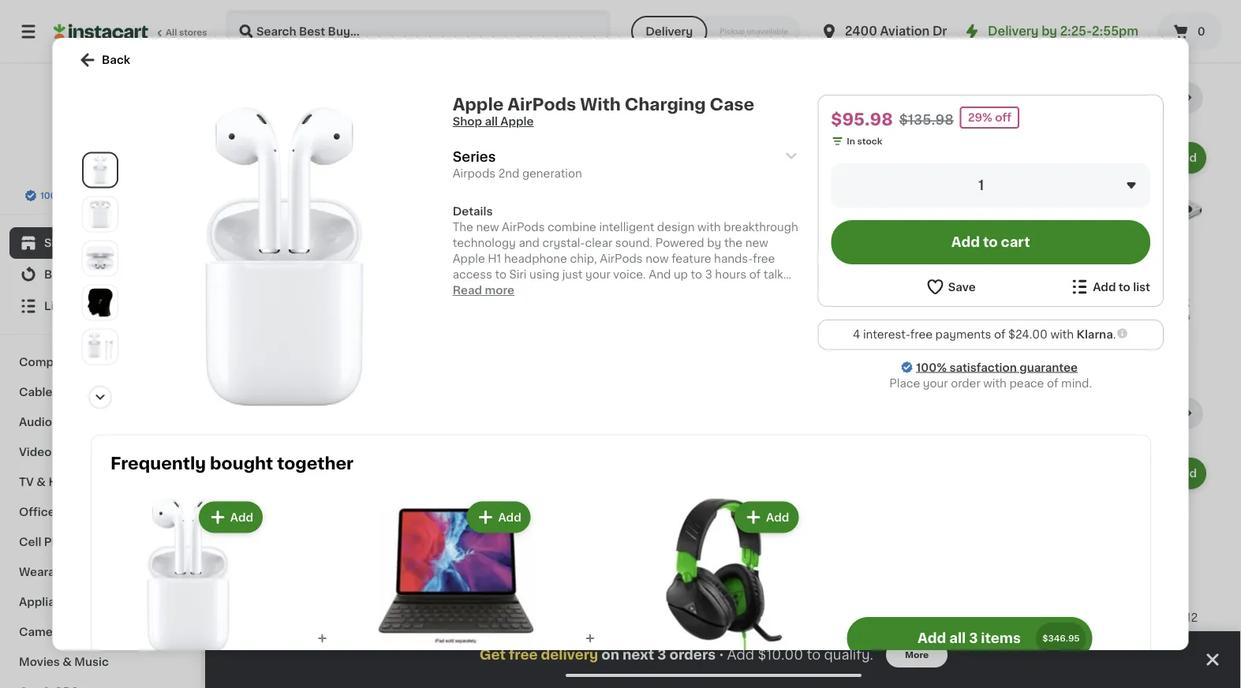 Task type: describe. For each thing, give the bounding box(es) containing it.
0 vertical spatial pink/neon
[[659, 643, 717, 654]]

(l)/(r),
[[685, 628, 724, 639]]

$95.98 original price: $135.98 element
[[518, 273, 646, 294]]

amazon inside $ 85 amazon octa-core processor fire hd 10 tablet black, 32gb
[[518, 612, 563, 623]]

1 vertical spatial new
[[745, 238, 768, 249]]

2 enlarge headphones apple airpods with charging case unknown (opens in a new tab) image from the top
[[86, 244, 114, 272]]

delivery for delivery by 2:25-2:55pm
[[988, 26, 1039, 37]]

2:25-
[[1060, 26, 1092, 37]]

to-
[[483, 296, 500, 307]]

switch inside nintendo switch joy- con (l)/(r), neon pink/neon green neon pink/neon green, 4 total options
[[713, 612, 751, 623]]

sports
[[969, 628, 1006, 639]]

nintendo switch joy- con (l)/(r), neon pink/neon green neon pink/neon green, 4 total options
[[659, 612, 779, 680]]

$16.99 original price: $19.99 element
[[941, 273, 1069, 294]]

enlarge headphones apple airpods with charging case hero (opens in a new tab) image
[[86, 156, 114, 184]]

video games
[[19, 447, 95, 458]]

16
[[950, 275, 968, 292]]

add button for fujifilm instax mini 12 camera with holiday photo bundle - lilac purple
[[1144, 459, 1205, 488]]

black inside 'apple tv 4k - black 4k 64gb, 2 total options'
[[1160, 296, 1190, 307]]

all for add
[[949, 632, 966, 645]]

up
[[673, 269, 688, 280]]

add inside button
[[1093, 281, 1116, 292]]

white inside "apple white 20w usb- c power adapter"
[[272, 296, 304, 307]]

white inside apple usb type c-to- lightning charging cable - white - 3.3'
[[421, 328, 453, 339]]

00
[[266, 276, 279, 285]]

add button for apple white 20w usb- c power adapter
[[299, 144, 360, 172]]

camera & video link
[[9, 617, 192, 647]]

guarantee inside the 100% satisfaction guarantee "button"
[[121, 191, 167, 200]]

1 vertical spatial pink/neon
[[685, 659, 732, 667]]

cables
[[19, 387, 59, 398]]

crystal-
[[542, 238, 585, 249]]

&-
[[463, 628, 477, 639]]

trending now
[[237, 405, 358, 422]]

1 horizontal spatial satisfaction
[[949, 362, 1017, 373]]

total inside nintendo switch joy- con (l)/(r), neon pink/neon green neon pink/neon green, 4 total options
[[659, 671, 680, 680]]

sound.
[[615, 238, 652, 249]]

add to cart button
[[831, 220, 1150, 264]]

$95.98 for $95.98 $135.98
[[831, 111, 893, 127]]

2 horizontal spatial free
[[910, 329, 932, 340]]

home
[[48, 477, 83, 488]]

- inside the super mario bros. wonder - nintendo switch physical
[[283, 628, 288, 639]]

0 horizontal spatial shop
[[44, 238, 74, 249]]

100% inside "button"
[[40, 191, 64, 200]]

$135.98 inside $95.98 $135.98
[[899, 113, 953, 127]]

view for view pricing policy
[[54, 176, 75, 184]]

series airpods 2nd generation
[[452, 150, 582, 179]]

add button for apple tv 4k - black
[[1144, 144, 1205, 172]]

amazon inside "30 amazon 4k maximum, streaming device, wi- fi 6 & alexa voice remote fire tv stick"
[[800, 296, 845, 307]]

2 horizontal spatial c
[[481, 612, 490, 623]]

1 enlarge headphones apple airpods with charging case unknown (opens in a new tab) image from the top
[[86, 200, 114, 228]]

phone
[[44, 537, 80, 548]]

- down $19.99 element on the top left of the page
[[413, 328, 418, 339]]

1 for 1
[[978, 179, 984, 192]]

0 horizontal spatial neon
[[659, 659, 683, 667]]

$ for 135
[[1085, 276, 1090, 285]]

1 horizontal spatial 100%
[[916, 362, 946, 373]]

feature
[[671, 253, 711, 264]]

c-
[[469, 296, 483, 307]]

nintendo inside nintendo switch joy- con (l)/(r), neon pink/neon green neon pink/neon green, 4 total options
[[659, 612, 710, 623]]

1 inside apple earpods, lightning connector 1 each
[[941, 327, 944, 336]]

airpods up the and
[[502, 222, 544, 233]]

enlarge headphones apple airpods with charging case unknown (opens in a new tab) image
[[86, 288, 114, 317]]

- left 3.3'
[[456, 328, 461, 339]]

airpods inside apple airpods with charging case
[[553, 296, 596, 307]]

cell
[[19, 537, 41, 548]]

mv7n2am/a
[[675, 285, 745, 296]]

& for music
[[63, 657, 72, 668]]

- inside western digital easystore 1tb external usb 3.0 portable drive - black
[[800, 659, 805, 670]]

1 vertical spatial your
[[923, 378, 948, 389]]

1 horizontal spatial 4
[[853, 329, 860, 340]]

stick
[[887, 344, 915, 355]]

apple for apple white 20w usb- c power adapter
[[237, 296, 269, 307]]

98 for 85
[[692, 592, 704, 600]]

1 horizontal spatial 100% satisfaction guarantee
[[916, 362, 1077, 373]]

series
[[452, 150, 496, 164]]

maximum,
[[866, 296, 923, 307]]

video games link
[[9, 437, 192, 467]]

the
[[724, 238, 742, 249]]

instacart logo image
[[54, 22, 148, 41]]

options inside nintendo switch joy- con (l)/(r), neon pink/neon green neon pink/neon green, 4 total options
[[682, 671, 716, 680]]

tv & home theatre link
[[9, 467, 192, 497]]

service type group
[[631, 16, 801, 47]]

4k inside "30 amazon 4k maximum, streaming device, wi- fi 6 & alexa voice remote fire tv stick"
[[847, 296, 863, 307]]

64gb,
[[1096, 312, 1124, 320]]

98 for 135
[[1121, 276, 1134, 285]]

3.0
[[826, 643, 844, 654]]

2400 aviation dr
[[845, 26, 947, 37]]

$85.98 original price: $145.98 element
[[518, 589, 646, 610]]

charging for apple airpods with charging case shop all apple
[[624, 96, 706, 112]]

29%
[[968, 112, 992, 123]]

fi
[[800, 328, 809, 339]]

$95.98 $135.98
[[831, 111, 953, 127]]

free inside the new airpods combine intelligent design with breakthrough technology and crystal-clear sound. powered by the new apple h1 headphone chip, airpods now feature hands-free access to siri using just your voice. and up to 3 hours of talk time on a single charge. model number: mv7n2am/a
[[752, 253, 775, 264]]

add button for apple usb type c-to- lightning charging cable - white - 3.3'
[[440, 144, 501, 172]]

and
[[518, 238, 539, 249]]

bros.
[[306, 612, 334, 623]]

12
[[1186, 612, 1198, 623]]

2 horizontal spatial usb-
[[452, 612, 481, 623]]

on inside treatment tracker modal dialog
[[601, 648, 619, 662]]

together
[[277, 455, 353, 472]]

- inside fujifilm instax mini 12 camera with holiday photo bundle - lilac purple
[[1159, 643, 1164, 654]]

watch
[[968, 643, 1003, 654]]

with for design
[[697, 222, 721, 233]]

to up a
[[495, 269, 506, 280]]

the
[[452, 222, 473, 233]]

$ for amazon octa-core processor fire hd 10 tablet
[[521, 592, 527, 600]]

0 horizontal spatial new
[[476, 222, 499, 233]]

$ for 19
[[240, 276, 246, 285]]

free inside treatment tracker modal dialog
[[509, 648, 538, 662]]

apple for apple airpods with charging case
[[518, 296, 551, 307]]

$14.99
[[425, 596, 462, 607]]

2:55pm
[[1092, 26, 1139, 37]]

black,
[[518, 659, 546, 667]]

apple usb type c-to- lightning charging cable - white - 3.3' button
[[378, 139, 506, 354]]

apple aluminum case with sports loop for gps watch se - starlight
[[941, 612, 1063, 670]]

to inside "button"
[[983, 236, 997, 249]]

& for home
[[37, 477, 46, 488]]

lightning inside apple usb type c-to- lightning charging cable - white - 3.3'
[[378, 312, 430, 323]]

to inside button
[[1118, 281, 1130, 292]]

switch inside the super mario bros. wonder - nintendo switch physical
[[237, 643, 274, 654]]

7
[[1041, 671, 1047, 680]]

1 vertical spatial 3
[[969, 632, 978, 645]]

100% satisfaction guarantee inside "button"
[[40, 191, 167, 200]]

1 vertical spatial of
[[994, 329, 1005, 340]]

and
[[648, 269, 671, 280]]

0 vertical spatial buy
[[104, 157, 126, 168]]

a
[[497, 285, 503, 296]]

$ for 16
[[944, 276, 950, 285]]

number:
[[624, 285, 672, 296]]

order
[[951, 378, 980, 389]]

1 horizontal spatial usb-
[[378, 628, 406, 639]]

case inside the apple aluminum case with sports loop for gps watch se - starlight
[[1034, 612, 1063, 623]]

tv & home theatre
[[19, 477, 130, 488]]

cable inside apple usb type c-to- lightning charging cable - white - 3.3'
[[378, 328, 410, 339]]

delivery for delivery
[[646, 26, 693, 37]]

usb inside apple usb type c-to- lightning charging cable - white - 3.3'
[[413, 296, 436, 307]]

main content containing best sellers
[[205, 63, 1241, 688]]

options inside 'apple tv 4k - black 4k 64gb, 2 total options'
[[1156, 312, 1191, 320]]

computers
[[19, 357, 83, 368]]

item carousel region containing trending now
[[237, 398, 1210, 688]]

95
[[527, 275, 550, 292]]

airpods inside apple airpods with charging case shop all apple
[[507, 96, 576, 112]]

nintendo inside the super mario bros. wonder - nintendo switch physical
[[291, 628, 342, 639]]

computers & tablets link
[[9, 347, 192, 377]]

theatre
[[85, 477, 130, 488]]

interest-
[[863, 329, 910, 340]]

0 horizontal spatial 2
[[849, 343, 854, 352]]

to right up in the right top of the page
[[690, 269, 702, 280]]

cable inside insignia 60w usb-c to usb-c charge-&-sync braided cable - black 10 ft
[[423, 643, 456, 654]]

- inside 'apple tv 4k - black 4k 64gb, 2 total options'
[[1152, 296, 1157, 307]]

$ 16 99
[[944, 275, 982, 292]]

accessories
[[83, 537, 153, 548]]

best for best buy
[[75, 157, 101, 168]]

4k down list
[[1134, 296, 1149, 307]]

1 horizontal spatial with
[[983, 378, 1006, 389]]

4k up klarna
[[1081, 312, 1094, 320]]

1 horizontal spatial by
[[1042, 26, 1057, 37]]

next
[[623, 648, 654, 662]]

on inside the new airpods combine intelligent design with breakthrough technology and crystal-clear sound. powered by the new apple h1 headphone chip, airpods now feature hands-free access to siri using just your voice. and up to 3 hours of talk time on a single charge. model number: mv7n2am/a
[[480, 285, 494, 296]]

c inside "apple white 20w usb- c power adapter"
[[237, 312, 245, 323]]

western
[[800, 612, 846, 623]]

4k (2023), 2 total options
[[800, 343, 913, 352]]

.
[[1113, 329, 1116, 340]]

physical
[[237, 659, 275, 667]]

product group containing 135
[[1081, 139, 1210, 322]]

add inside "button"
[[951, 236, 980, 249]]

list
[[1133, 281, 1150, 292]]

fujifilm
[[1081, 612, 1121, 623]]

apple airpods with charging case shop all apple
[[452, 96, 754, 127]]

payments
[[935, 329, 991, 340]]

1 vertical spatial buy
[[44, 269, 67, 280]]

read
[[452, 285, 482, 296]]

3 enlarge headphones apple airpods with charging case unknown (opens in a new tab) image from the top
[[86, 332, 114, 361]]

adjustable,
[[941, 659, 991, 667]]

bought
[[210, 455, 273, 472]]

more
[[905, 651, 929, 659]]

klarna
[[1076, 329, 1113, 340]]

delivery
[[541, 648, 598, 662]]

sync
[[477, 628, 505, 639]]

insignia
[[378, 612, 420, 623]]

product group containing 30
[[800, 139, 928, 355]]

with inside the apple aluminum case with sports loop for gps watch se - starlight
[[941, 628, 966, 639]]

1 vertical spatial each
[[1087, 659, 1109, 667]]

product group containing 19
[[237, 139, 365, 325]]

99 inside 13 99
[[406, 592, 419, 600]]

10 inside $ 85 amazon octa-core processor fire hd 10 tablet black, 32gb
[[621, 628, 634, 639]]

braided
[[378, 643, 421, 654]]

total down voice
[[856, 343, 877, 352]]

best sellers
[[237, 90, 341, 106]]

3.3'
[[463, 328, 484, 339]]



Task type: locate. For each thing, give the bounding box(es) containing it.
by inside the new airpods combine intelligent design with breakthrough technology and crystal-clear sound. powered by the new apple h1 headphone chip, airpods now feature hands-free access to siri using just your voice. and up to 3 hours of talk time on a single charge. model number: mv7n2am/a
[[707, 238, 721, 249]]

apple up apple
[[452, 96, 503, 112]]

apple airpods with charging case
[[518, 296, 625, 323]]

using
[[529, 269, 559, 280]]

apple for apple aluminum case with sports loop for gps watch se - starlight
[[941, 612, 973, 623]]

$95.98 for $95.98
[[1133, 596, 1172, 607]]

amazon up "streaming"
[[800, 296, 845, 307]]

charging inside apple airpods with charging case
[[518, 312, 569, 323]]

holiday
[[1156, 628, 1199, 639]]

98 inside $ 95 98
[[551, 276, 563, 285]]

& left tablets
[[86, 357, 95, 368]]

0 horizontal spatial 100%
[[40, 191, 64, 200]]

$ 29 99
[[662, 275, 704, 292]]

it
[[69, 269, 77, 280]]

3 right gps
[[969, 632, 978, 645]]

& up movies & music
[[66, 627, 76, 638]]

$135.98
[[899, 113, 953, 127], [570, 280, 613, 292]]

$ inside $ 29 99
[[662, 276, 668, 285]]

main content
[[205, 63, 1241, 688]]

0 vertical spatial c
[[237, 312, 245, 323]]

0 vertical spatial with
[[697, 222, 721, 233]]

1 horizontal spatial white
[[421, 328, 453, 339]]

apple inside the new airpods combine intelligent design with breakthrough technology and crystal-clear sound. powered by the new apple h1 headphone chip, airpods now feature hands-free access to siri using just your voice. and up to 3 hours of talk time on a single charge. model number: mv7n2am/a
[[452, 253, 485, 264]]

100% down the view pricing policy
[[40, 191, 64, 200]]

usb down $19.99 element on the top left of the page
[[413, 296, 436, 307]]

- left lilac
[[1159, 643, 1164, 654]]

2
[[1126, 312, 1132, 320], [849, 343, 854, 352]]

tv inside 'apple tv 4k - black 4k 64gb, 2 total options'
[[1117, 296, 1131, 307]]

view for view all (30+)
[[1028, 92, 1055, 103]]

view left pricing on the top of the page
[[54, 176, 75, 184]]

fire down alexa
[[847, 344, 867, 355]]

with down the 100% satisfaction guarantee link
[[983, 378, 1006, 389]]

read more
[[452, 285, 514, 296]]

1 vertical spatial 1
[[941, 327, 944, 336]]

black inside insignia 60w usb-c to usb-c charge-&-sync braided cable - black 10 ft
[[467, 643, 497, 654]]

99 for 29
[[692, 276, 704, 285]]

total down list
[[1134, 312, 1154, 320]]

new down breakthrough
[[745, 238, 768, 249]]

$ inside $ 19 00
[[240, 276, 246, 285]]

digital
[[849, 612, 885, 623]]

camera up the movies
[[19, 627, 64, 638]]

0 horizontal spatial c
[[237, 312, 245, 323]]

buy left it
[[44, 269, 67, 280]]

each down save
[[947, 327, 969, 336]]

lightning inside apple earpods, lightning connector 1 each
[[941, 312, 993, 323]]

of left talk
[[749, 269, 760, 280]]

charging inside apple airpods with charging case shop all apple
[[624, 96, 706, 112]]

1 horizontal spatial each
[[1087, 659, 1109, 667]]

98 inside $ 135 98
[[1121, 276, 1134, 285]]

with inside apple airpods with charging case
[[599, 296, 625, 307]]

delivery inside delivery button
[[646, 26, 693, 37]]

apple up the access
[[452, 253, 485, 264]]

satisfaction down pricing on the top of the page
[[66, 191, 119, 200]]

intelligent
[[599, 222, 654, 233]]

to left list
[[1118, 281, 1130, 292]]

streaming
[[800, 312, 857, 323]]

computers & tablets
[[19, 357, 139, 368]]

1 horizontal spatial video
[[78, 627, 111, 638]]

best for best sellers
[[237, 90, 277, 106]]

2 horizontal spatial 1
[[1081, 659, 1085, 667]]

99 for 16
[[970, 276, 982, 285]]

nintendo down bros. on the bottom left of the page
[[291, 628, 342, 639]]

usb inside western digital easystore 1tb external usb 3.0 portable drive - black
[[800, 643, 824, 654]]

item carousel region
[[237, 82, 1210, 385], [237, 398, 1210, 688]]

1 vertical spatial white
[[421, 328, 453, 339]]

- right se
[[1023, 643, 1028, 654]]

case down service type group
[[709, 96, 754, 112]]

shop up series
[[452, 116, 482, 127]]

1 vertical spatial 4
[[767, 659, 773, 667]]

delivery
[[988, 26, 1039, 37], [646, 26, 693, 37]]

all for view
[[1058, 92, 1071, 103]]

$ inside $ 85 amazon octa-core processor fire hd 10 tablet black, 32gb
[[521, 592, 527, 600]]

tv inside "30 amazon 4k maximum, streaming device, wi- fi 6 & alexa voice remote fire tv stick"
[[870, 344, 884, 355]]

apple down $19.99 element on the top left of the page
[[378, 296, 410, 307]]

& for chargers
[[61, 387, 71, 398]]

with
[[580, 96, 620, 112], [599, 296, 625, 307], [941, 628, 966, 639], [1128, 628, 1153, 639]]

4
[[853, 329, 860, 340], [767, 659, 773, 667]]

0 vertical spatial shop
[[452, 116, 482, 127]]

options right 64gb,
[[1156, 312, 1191, 320]]

1 lightning from the left
[[378, 312, 430, 323]]

switch up (l)/(r),
[[713, 612, 751, 623]]

to inside treatment tracker modal dialog
[[807, 648, 821, 662]]

case
[[709, 96, 754, 112], [572, 312, 600, 323], [1034, 612, 1063, 623]]

1 horizontal spatial on
[[601, 648, 619, 662]]

case down model
[[572, 312, 600, 323]]

now
[[645, 253, 668, 264]]

1 horizontal spatial your
[[923, 378, 948, 389]]

to left 3.0
[[807, 648, 821, 662]]

product group containing 16
[[941, 139, 1069, 338]]

0 horizontal spatial 4
[[767, 659, 773, 667]]

2 vertical spatial 3
[[657, 648, 666, 662]]

se
[[1006, 643, 1020, 654]]

with left klarna
[[1050, 329, 1074, 340]]

free right the get
[[509, 648, 538, 662]]

2 vertical spatial all
[[949, 632, 966, 645]]

2 horizontal spatial case
[[1034, 612, 1063, 623]]

apple down save
[[941, 296, 973, 307]]

2 vertical spatial usb-
[[378, 628, 406, 639]]

usb- inside "apple white 20w usb- c power adapter"
[[335, 296, 364, 307]]

$ for 29
[[662, 276, 668, 285]]

power
[[248, 312, 283, 323]]

chargers
[[73, 387, 126, 398]]

photo
[[1081, 643, 1115, 654]]

case inside apple airpods with charging case
[[572, 312, 600, 323]]

apple down the 19
[[237, 296, 269, 307]]

apple down single
[[518, 296, 551, 307]]

apple inside "apple white 20w usb- c power adapter"
[[237, 296, 269, 307]]

adapter
[[286, 312, 330, 323]]

85 inside $ 85 amazon octa-core processor fire hd 10 tablet black, 32gb
[[527, 591, 550, 608]]

with inside apple airpods with charging case shop all apple
[[580, 96, 620, 112]]

guarantee up 'peace'
[[1019, 362, 1077, 373]]

0
[[1198, 26, 1205, 37]]

0 horizontal spatial charging
[[432, 312, 483, 323]]

0 vertical spatial video
[[19, 447, 52, 458]]

details button
[[452, 204, 798, 219]]

& left home
[[37, 477, 46, 488]]

1 for 1 each
[[1081, 659, 1085, 667]]

1 horizontal spatial best
[[237, 90, 277, 106]]

total
[[1134, 312, 1154, 320], [856, 343, 877, 352], [659, 671, 680, 680], [941, 684, 961, 688]]

0 horizontal spatial guarantee
[[121, 191, 167, 200]]

0 vertical spatial case
[[709, 96, 754, 112]]

85 for amazon octa-core processor fire hd 10 tablet
[[527, 591, 550, 608]]

fujifilm instax mini 12 camera with holiday photo bundle - lilac purple
[[1081, 612, 1199, 670]]

1tb
[[858, 628, 877, 639]]

2 horizontal spatial tv
[[1117, 296, 1131, 307]]

of left $24.00
[[994, 329, 1005, 340]]

1 vertical spatial shop
[[44, 238, 74, 249]]

joy-
[[754, 612, 779, 623]]

cable down charge-
[[423, 643, 456, 654]]

3 inside the new airpods combine intelligent design with breakthrough technology and crystal-clear sound. powered by the new apple h1 headphone chip, airpods now feature hands-free access to siri using just your voice. and up to 3 hours of talk time on a single charge. model number: mv7n2am/a
[[705, 269, 712, 280]]

view inside popup button
[[1028, 92, 1055, 103]]

sport
[[993, 659, 1018, 667]]

2 85 from the left
[[668, 591, 690, 608]]

0 vertical spatial neon
[[727, 628, 757, 639]]

2 vertical spatial of
[[1047, 378, 1058, 389]]

10 right "hd"
[[621, 628, 634, 639]]

policy
[[111, 176, 138, 184]]

combine
[[547, 222, 596, 233]]

satisfaction
[[66, 191, 119, 200], [949, 362, 1017, 373]]

$ 85 98
[[662, 591, 704, 608]]

$19.99 element
[[378, 273, 506, 294]]

0 vertical spatial all
[[1058, 92, 1071, 103]]

usb
[[413, 296, 436, 307], [800, 643, 824, 654]]

items
[[981, 632, 1021, 645]]

single
[[506, 285, 539, 296]]

1 85 from the left
[[527, 591, 550, 608]]

product group containing 95
[[518, 139, 646, 351]]

0 horizontal spatial lightning
[[378, 312, 430, 323]]

with inside the new airpods combine intelligent design with breakthrough technology and crystal-clear sound. powered by the new apple h1 headphone chip, airpods now feature hands-free access to siri using just your voice. and up to 3 hours of talk time on a single charge. model number: mv7n2am/a
[[697, 222, 721, 233]]

0 vertical spatial fire
[[847, 344, 867, 355]]

2 horizontal spatial 3
[[969, 632, 978, 645]]

1 vertical spatial case
[[572, 312, 600, 323]]

& left music
[[63, 657, 72, 668]]

c left power on the left top of the page
[[237, 312, 245, 323]]

case for apple airpods with charging case shop all apple
[[709, 96, 754, 112]]

tablets
[[98, 357, 139, 368]]

10 left ft
[[378, 659, 387, 667]]

0 horizontal spatial usb-
[[335, 296, 364, 307]]

item carousel region containing best sellers
[[237, 82, 1210, 385]]

1 vertical spatial 100%
[[916, 362, 946, 373]]

0 horizontal spatial view
[[54, 176, 75, 184]]

add button for physical
[[299, 459, 360, 488]]

place
[[889, 378, 920, 389]]

now
[[319, 405, 358, 422]]

all inside popup button
[[1058, 92, 1071, 103]]

tv
[[1117, 296, 1131, 307], [870, 344, 884, 355], [19, 477, 34, 488]]

apple up add all 3 items
[[941, 612, 973, 623]]

headphones apple airpods with charging case hero image
[[135, 107, 433, 406]]

apple for apple usb type c-to- lightning charging cable - white - 3.3'
[[378, 296, 410, 307]]

2 vertical spatial case
[[1034, 612, 1063, 623]]

1 horizontal spatial cable
[[423, 643, 456, 654]]

appliances link
[[9, 587, 192, 617]]

neon down con
[[659, 659, 683, 667]]

buy it again
[[44, 269, 111, 280]]

headphone
[[504, 253, 567, 264]]

1 down photo
[[1081, 659, 1085, 667]]

western digital easystore 1tb external usb 3.0 portable drive - black
[[800, 612, 926, 670]]

white down type
[[421, 328, 453, 339]]

each inside apple earpods, lightning connector 1 each
[[947, 327, 969, 336]]

98 up charge. on the left
[[551, 276, 563, 285]]

apple inside apple earpods, lightning connector 1 each
[[941, 296, 973, 307]]

0 vertical spatial your
[[585, 269, 610, 280]]

guarantee inside the 100% satisfaction guarantee link
[[1019, 362, 1077, 373]]

0 horizontal spatial 99
[[406, 592, 419, 600]]

shop inside apple airpods with charging case shop all apple
[[452, 116, 482, 127]]

apple for apple airpods with charging case shop all apple
[[452, 96, 503, 112]]

fire inside "30 amazon 4k maximum, streaming device, wi- fi 6 & alexa voice remote fire tv stick"
[[847, 344, 867, 355]]

$ for 95
[[521, 276, 527, 285]]

0 horizontal spatial video
[[19, 447, 52, 458]]

product group
[[237, 139, 365, 325], [378, 139, 506, 354], [518, 139, 646, 351], [800, 139, 928, 355], [941, 139, 1069, 338], [1081, 139, 1210, 322], [237, 455, 365, 669], [1081, 455, 1210, 670], [110, 498, 266, 688], [378, 498, 534, 688], [646, 498, 802, 688]]

tv inside tv & home theatre link
[[19, 477, 34, 488]]

airpods
[[452, 168, 495, 179]]

charging down charge. on the left
[[518, 312, 569, 323]]

usb up the 1000gb
[[800, 643, 824, 654]]

games
[[54, 447, 95, 458]]

airpods up voice.
[[599, 253, 642, 264]]

total down get free delivery on next 3 orders • add $10.00 to qualify.
[[659, 671, 680, 680]]

apple
[[452, 96, 503, 112], [452, 253, 485, 264], [237, 296, 269, 307], [378, 296, 410, 307], [518, 296, 551, 307], [941, 296, 973, 307], [1081, 296, 1114, 307], [941, 612, 973, 623]]

gps,
[[941, 671, 963, 680]]

apple inside 'apple tv 4k - black 4k 64gb, 2 total options'
[[1081, 296, 1114, 307]]

0 vertical spatial black
[[1160, 296, 1190, 307]]

cart
[[1001, 236, 1030, 249]]

add to list button
[[1070, 277, 1150, 297]]

0 vertical spatial 3
[[705, 269, 712, 280]]

all up adjustable,
[[949, 632, 966, 645]]

2 vertical spatial enlarge headphones apple airpods with charging case unknown (opens in a new tab) image
[[86, 332, 114, 361]]

100% satisfaction guarantee up 'place your order with peace of mind.'
[[916, 362, 1077, 373]]

2 inside 'apple tv 4k - black 4k 64gb, 2 total options'
[[1126, 312, 1132, 320]]

guarantee down policy
[[121, 191, 167, 200]]

movies & music
[[19, 657, 109, 668]]

1 vertical spatial item carousel region
[[237, 398, 1210, 688]]

with for $24.00
[[1050, 329, 1074, 340]]

hours
[[715, 269, 746, 280]]

usb- up &- on the bottom of page
[[452, 612, 481, 623]]

2 vertical spatial c
[[406, 628, 415, 639]]

None search field
[[226, 9, 611, 54]]

view pricing policy
[[54, 176, 138, 184]]

appliances
[[19, 597, 83, 608]]

camera inside fujifilm instax mini 12 camera with holiday photo bundle - lilac purple
[[1081, 628, 1125, 639]]

options inside the adjustable, sport loop, gps, starlight, 40mm, 7 total options
[[963, 684, 997, 688]]

1 item carousel region from the top
[[237, 82, 1210, 385]]

$95.98 up in stock on the right top
[[831, 111, 893, 127]]

movies & music link
[[9, 647, 192, 677]]

0 horizontal spatial amazon
[[518, 612, 563, 623]]

(2023),
[[814, 343, 847, 352]]

1 vertical spatial 10
[[378, 659, 387, 667]]

best buy link
[[66, 82, 135, 170]]

apple inside apple usb type c-to- lightning charging cable - white - 3.3'
[[378, 296, 410, 307]]

enlarge headphones apple airpods with charging case unknown (opens in a new tab) image
[[86, 200, 114, 228], [86, 244, 114, 272], [86, 332, 114, 361]]

100% up the place
[[916, 362, 946, 373]]

more
[[485, 285, 514, 296]]

4k down "fi"
[[800, 343, 812, 352]]

free up talk
[[752, 253, 775, 264]]

all inside apple airpods with charging case shop all apple
[[484, 116, 497, 127]]

100% satisfaction guarantee
[[40, 191, 167, 200], [916, 362, 1077, 373]]

1 vertical spatial tv
[[870, 344, 884, 355]]

99 inside $ 29 99
[[692, 276, 704, 285]]

office
[[19, 507, 55, 518]]

& right 6
[[822, 328, 831, 339]]

0 vertical spatial switch
[[713, 612, 751, 623]]

$13.99 original price: $14.99 element
[[378, 589, 506, 610]]

usb- down insignia at the left
[[378, 628, 406, 639]]

2 right 64gb,
[[1126, 312, 1132, 320]]

2 lightning from the left
[[941, 312, 993, 323]]

case for apple airpods with charging case
[[572, 312, 600, 323]]

amazon up processor
[[518, 612, 563, 623]]

office link
[[9, 497, 192, 527]]

1 horizontal spatial c
[[406, 628, 415, 639]]

view
[[1028, 92, 1055, 103], [54, 176, 75, 184]]

$ for 85
[[662, 592, 668, 600]]

total inside 'apple tv 4k - black 4k 64gb, 2 total options'
[[1134, 312, 1154, 320]]

best buy logo image
[[66, 82, 135, 152]]

1 horizontal spatial 85
[[668, 591, 690, 608]]

charging
[[624, 96, 706, 112], [432, 312, 483, 323], [518, 312, 569, 323]]

10
[[621, 628, 634, 639], [378, 659, 387, 667]]

sellers
[[281, 90, 341, 106]]

- right add to list button
[[1152, 296, 1157, 307]]

& inside "30 amazon 4k maximum, streaming device, wi- fi 6 & alexa voice remote fire tv stick"
[[822, 328, 831, 339]]

all left apple
[[484, 116, 497, 127]]

in
[[847, 137, 855, 146]]

get
[[480, 648, 506, 662]]

by left 2:25-
[[1042, 26, 1057, 37]]

2 vertical spatial with
[[983, 378, 1006, 389]]

neon up green
[[727, 628, 757, 639]]

1 horizontal spatial tv
[[870, 344, 884, 355]]

0 horizontal spatial 10
[[378, 659, 387, 667]]

total inside the adjustable, sport loop, gps, starlight, 40mm, 7 total options
[[941, 684, 961, 688]]

best inside main content
[[237, 90, 277, 106]]

1 horizontal spatial usb
[[800, 643, 824, 654]]

apple for apple tv 4k - black 4k 64gb, 2 total options
[[1081, 296, 1114, 307]]

1 inside 1 field
[[978, 179, 984, 192]]

0 horizontal spatial of
[[749, 269, 760, 280]]

switch
[[713, 612, 751, 623], [237, 643, 274, 654]]

treatment tracker modal dialog
[[205, 631, 1241, 688]]

0 vertical spatial on
[[480, 285, 494, 296]]

0 horizontal spatial camera
[[19, 627, 64, 638]]

$135.98 left 29%
[[899, 113, 953, 127]]

$ inside $ 95 98
[[521, 276, 527, 285]]

0 horizontal spatial buy
[[44, 269, 67, 280]]

each down photo
[[1087, 659, 1109, 667]]

0 vertical spatial by
[[1042, 26, 1057, 37]]

1 vertical spatial amazon
[[518, 612, 563, 623]]

the new airpods combine intelligent design with breakthrough technology and crystal-clear sound. powered by the new apple h1 headphone chip, airpods now feature hands-free access to siri using just your voice. and up to 3 hours of talk time on a single charge. model number: mv7n2am/a
[[452, 222, 798, 296]]

enlarge headphones apple airpods with charging case unknown (opens in a new tab) image down view pricing policy link
[[86, 200, 114, 228]]

$ inside $ 135 98
[[1085, 276, 1090, 285]]

$ inside $ 16 99
[[944, 276, 950, 285]]

to up sync
[[493, 612, 504, 623]]

camera & video
[[19, 627, 111, 638]]

0 vertical spatial best
[[237, 90, 277, 106]]

1 down the save button
[[941, 327, 944, 336]]

options down interest-
[[879, 343, 913, 352]]

1 horizontal spatial fire
[[847, 344, 867, 355]]

20w
[[307, 296, 333, 307]]

add button for amazon 4k maximum, streaming device, wi- fi 6 & alexa voice remote fire tv stick
[[862, 144, 923, 172]]

switch up "physical"
[[237, 643, 274, 654]]

& for tablets
[[86, 357, 95, 368]]

1 horizontal spatial neon
[[727, 628, 757, 639]]

85 up processor
[[527, 591, 550, 608]]

0 horizontal spatial case
[[572, 312, 600, 323]]

satisfaction inside "button"
[[66, 191, 119, 200]]

details
[[452, 206, 492, 217]]

- inside insignia 60w usb-c to usb-c charge-&-sync braided cable - black 10 ft
[[459, 643, 464, 654]]

enlarge headphones apple airpods with charging case unknown (opens in a new tab) image right it
[[86, 244, 114, 272]]

1 vertical spatial enlarge headphones apple airpods with charging case unknown (opens in a new tab) image
[[86, 244, 114, 272]]

1 horizontal spatial camera
[[1081, 628, 1125, 639]]

0 horizontal spatial 85
[[527, 591, 550, 608]]

apple for apple earpods, lightning connector 1 each
[[941, 296, 973, 307]]

$ 95 98
[[521, 275, 563, 292]]

apple inside apple airpods with charging case
[[518, 296, 551, 307]]

1 horizontal spatial case
[[709, 96, 754, 112]]

with inside fujifilm instax mini 12 camera with holiday photo bundle - lilac purple
[[1128, 628, 1153, 639]]

on down "hd"
[[601, 648, 619, 662]]

enlarge headphones apple airpods with charging case unknown (opens in a new tab) image down lists link
[[86, 332, 114, 361]]

0 horizontal spatial free
[[509, 648, 538, 662]]

frequently
[[110, 455, 206, 472]]

1 horizontal spatial $95.98
[[1133, 596, 1172, 607]]

add inside treatment tracker modal dialog
[[727, 648, 754, 662]]

0 vertical spatial 1
[[978, 179, 984, 192]]

of left the mind.
[[1047, 378, 1058, 389]]

black down sync
[[467, 643, 497, 654]]

save button
[[925, 277, 975, 297]]

wearables link
[[9, 557, 192, 587]]

10 inside insignia 60w usb-c to usb-c charge-&-sync braided cable - black 10 ft
[[378, 659, 387, 667]]

1 horizontal spatial view
[[1028, 92, 1055, 103]]

0 horizontal spatial 3
[[657, 648, 666, 662]]

tv down voice
[[870, 344, 884, 355]]

aviation
[[880, 26, 930, 37]]

options down starlight,
[[963, 684, 997, 688]]

2 horizontal spatial black
[[1160, 296, 1190, 307]]

0 vertical spatial of
[[749, 269, 760, 280]]

fire inside $ 85 amazon octa-core processor fire hd 10 tablet black, 32gb
[[577, 628, 598, 639]]

1 field
[[831, 163, 1150, 208]]

1 up add to cart
[[978, 179, 984, 192]]

nintendo
[[659, 612, 710, 623], [291, 628, 342, 639]]

0 vertical spatial $95.98
[[831, 111, 893, 127]]

apple up 64gb,
[[1081, 296, 1114, 307]]

apple inside apple airpods with charging case shop all apple
[[452, 96, 503, 112]]

$ inside the $ 85 98
[[662, 592, 668, 600]]

0 horizontal spatial tv
[[19, 477, 34, 488]]

airpods up apple
[[507, 96, 576, 112]]

charging inside apple usb type c-to- lightning charging cable - white - 3.3'
[[432, 312, 483, 323]]

4 inside nintendo switch joy- con (l)/(r), neon pink/neon green neon pink/neon green, 4 total options
[[767, 659, 773, 667]]

$30.98 original price: $55.98 element
[[800, 273, 928, 294]]

0 horizontal spatial all
[[484, 116, 497, 127]]

of inside the new airpods combine intelligent design with breakthrough technology and crystal-clear sound. powered by the new apple h1 headphone chip, airpods now feature hands-free access to siri using just your voice. and up to 3 hours of talk time on a single charge. model number: mv7n2am/a
[[749, 269, 760, 280]]

black down 3.0
[[808, 659, 838, 670]]

pink/neon
[[659, 643, 717, 654], [685, 659, 732, 667]]

1 horizontal spatial charging
[[518, 312, 569, 323]]

shop up it
[[44, 238, 74, 249]]

tv up office
[[19, 477, 34, 488]]

to inside insignia 60w usb-c to usb-c charge-&-sync braided cable - black 10 ft
[[493, 612, 504, 623]]

2 item carousel region from the top
[[237, 398, 1210, 688]]

0 vertical spatial free
[[752, 253, 775, 264]]

29
[[668, 275, 690, 292]]

4 right green,
[[767, 659, 773, 667]]

lightning up payments
[[941, 312, 993, 323]]

- inside the apple aluminum case with sports loop for gps watch se - starlight
[[1023, 643, 1028, 654]]

delivery inside "delivery by 2:25-2:55pm" link
[[988, 26, 1039, 37]]

all left (30+)
[[1058, 92, 1071, 103]]

0 vertical spatial usb
[[413, 296, 436, 307]]

98 for 95
[[551, 276, 563, 285]]

black inside western digital easystore 1tb external usb 3.0 portable drive - black
[[808, 659, 838, 670]]

add button
[[299, 144, 360, 172], [440, 144, 501, 172], [862, 144, 923, 172], [1003, 144, 1064, 172], [1144, 144, 1205, 172], [299, 459, 360, 488], [1144, 459, 1205, 488], [200, 503, 261, 531], [468, 503, 529, 531], [736, 503, 797, 531]]

1 horizontal spatial buy
[[104, 157, 126, 168]]

2 horizontal spatial of
[[1047, 378, 1058, 389]]

for
[[1039, 628, 1055, 639]]

$135.98 inside main content
[[570, 280, 613, 292]]

40mm,
[[1008, 671, 1039, 680]]

cable down $19.99 element on the top left of the page
[[378, 328, 410, 339]]

starlight,
[[965, 671, 1006, 680]]

99 inside $ 16 99
[[970, 276, 982, 285]]

1 vertical spatial switch
[[237, 643, 274, 654]]

your inside the new airpods combine intelligent design with breakthrough technology and crystal-clear sound. powered by the new apple h1 headphone chip, airpods now feature hands-free access to siri using just your voice. and up to 3 hours of talk time on a single charge. model number: mv7n2am/a
[[585, 269, 610, 280]]

29% off
[[968, 112, 1011, 123]]

airpods down charge. on the left
[[553, 296, 596, 307]]

0 vertical spatial nintendo
[[659, 612, 710, 623]]

video down audio
[[19, 447, 52, 458]]

2 vertical spatial black
[[808, 659, 838, 670]]

98
[[551, 276, 563, 285], [1121, 276, 1134, 285], [692, 592, 704, 600]]

best inside "best buy" link
[[75, 157, 101, 168]]

3 inside treatment tracker modal dialog
[[657, 648, 666, 662]]

1 vertical spatial $95.98
[[1133, 596, 1172, 607]]

case inside apple airpods with charging case shop all apple
[[709, 96, 754, 112]]

1 vertical spatial on
[[601, 648, 619, 662]]

85 for 85
[[668, 591, 690, 608]]

$95.98 inside the item carousel region
[[1133, 596, 1172, 607]]

add button for apple earpods, lightning connector
[[1003, 144, 1064, 172]]

0 horizontal spatial delivery
[[646, 26, 693, 37]]

usb- right 20w
[[335, 296, 364, 307]]

3
[[705, 269, 712, 280], [969, 632, 978, 645], [657, 648, 666, 662]]

charging for apple airpods with charging case
[[518, 312, 569, 323]]

wonder
[[237, 628, 280, 639]]

& for video
[[66, 627, 76, 638]]

1 vertical spatial guarantee
[[1019, 362, 1077, 373]]



Task type: vqa. For each thing, say whether or not it's contained in the screenshot.
second MALE from right
no



